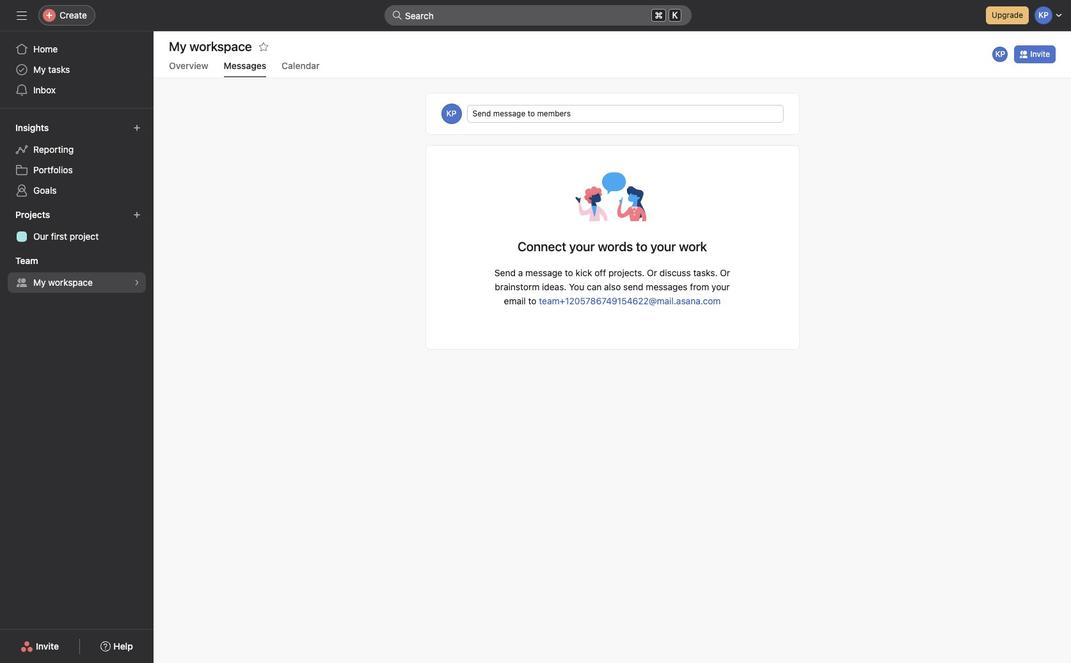 Task type: vqa. For each thing, say whether or not it's contained in the screenshot.
third Mark Complete icon from the top of the Main Content inside THE TOPICS FOR NEXT MEETING dialog
no



Task type: describe. For each thing, give the bounding box(es) containing it.
prominent image
[[392, 10, 403, 20]]

help button
[[92, 636, 141, 659]]

portfolios
[[33, 165, 73, 175]]

your inside send a message to kick off projects. or discuss tasks. or brainstorm ideas. you can also send messages from your email to
[[712, 282, 730, 293]]

help
[[113, 641, 133, 652]]

our first project link
[[8, 227, 146, 247]]

message inside send a message to kick off projects. or discuss tasks. or brainstorm ideas. you can also send messages from your email to
[[526, 268, 563, 278]]

0 horizontal spatial invite button
[[12, 636, 67, 659]]

insights element
[[0, 117, 154, 204]]

invite for the right invite button
[[1031, 49, 1050, 59]]

off
[[595, 268, 606, 278]]

project
[[70, 231, 99, 242]]

to inside button
[[528, 109, 535, 118]]

your work
[[651, 239, 707, 254]]

hide sidebar image
[[17, 10, 27, 20]]

new insights image
[[133, 124, 141, 132]]

my tasks link
[[8, 60, 146, 80]]

send for send message to members
[[473, 109, 491, 118]]

team
[[15, 255, 38, 266]]

team+1205786749154622@mail.asana.com
[[539, 296, 721, 307]]

overview
[[169, 60, 208, 71]]

a
[[518, 268, 523, 278]]

upgrade
[[992, 10, 1024, 20]]

see details, my workspace image
[[133, 279, 141, 287]]

team+1205786749154622@mail.asana.com link
[[539, 296, 721, 307]]

teams element
[[0, 250, 154, 296]]

projects element
[[0, 204, 154, 250]]

ideas.
[[542, 282, 567, 293]]

insights
[[15, 122, 49, 133]]

brainstorm
[[495, 282, 540, 293]]

kick
[[576, 268, 592, 278]]

our
[[33, 231, 49, 242]]

1 or from the left
[[647, 268, 657, 278]]

⌘
[[655, 10, 663, 20]]

calendar
[[282, 60, 320, 71]]

my workspace
[[33, 277, 93, 288]]

my tasks
[[33, 64, 70, 75]]

discuss
[[660, 268, 691, 278]]

projects.
[[609, 268, 645, 278]]

workspace
[[48, 277, 93, 288]]

connect your words to your work
[[518, 239, 707, 254]]

overview link
[[169, 60, 208, 77]]



Task type: locate. For each thing, give the bounding box(es) containing it.
1 vertical spatial your
[[712, 282, 730, 293]]

1 horizontal spatial invite
[[1031, 49, 1050, 59]]

first
[[51, 231, 67, 242]]

message left members
[[493, 109, 526, 118]]

send
[[624, 282, 644, 293]]

1 vertical spatial my
[[33, 277, 46, 288]]

0 horizontal spatial send
[[473, 109, 491, 118]]

1 horizontal spatial invite button
[[1015, 45, 1056, 63]]

home
[[33, 44, 58, 54]]

2 or from the left
[[720, 268, 730, 278]]

invite
[[1031, 49, 1050, 59], [36, 641, 59, 652]]

1 vertical spatial message
[[526, 268, 563, 278]]

to left the kick at top right
[[565, 268, 573, 278]]

my workspace
[[169, 39, 252, 54]]

reporting
[[33, 144, 74, 155]]

my inside teams element
[[33, 277, 46, 288]]

0 vertical spatial kp
[[996, 49, 1006, 59]]

to right email
[[528, 296, 537, 307]]

tasks.
[[694, 268, 718, 278]]

2 my from the top
[[33, 277, 46, 288]]

0 horizontal spatial kp
[[447, 109, 457, 118]]

to right words at the right
[[636, 239, 648, 254]]

create
[[60, 10, 87, 20]]

1 my from the top
[[33, 64, 46, 75]]

0 vertical spatial message
[[493, 109, 526, 118]]

connect
[[518, 239, 567, 254]]

0 horizontal spatial invite
[[36, 641, 59, 652]]

upgrade button
[[987, 6, 1029, 24]]

my
[[33, 64, 46, 75], [33, 277, 46, 288]]

1 vertical spatial invite
[[36, 641, 59, 652]]

inbox
[[33, 84, 56, 95]]

send inside send message to members button
[[473, 109, 491, 118]]

0 horizontal spatial or
[[647, 268, 657, 278]]

my down the team popup button
[[33, 277, 46, 288]]

invite button
[[1015, 45, 1056, 63], [12, 636, 67, 659]]

can
[[587, 282, 602, 293]]

words
[[598, 239, 633, 254]]

None field
[[385, 5, 692, 26]]

members
[[537, 109, 571, 118]]

messages link
[[224, 60, 266, 77]]

your up the kick at top right
[[570, 239, 595, 254]]

your down tasks.
[[712, 282, 730, 293]]

send message to members button
[[467, 105, 784, 123]]

message inside button
[[493, 109, 526, 118]]

1 vertical spatial send
[[495, 268, 516, 278]]

our first project
[[33, 231, 99, 242]]

my for my tasks
[[33, 64, 46, 75]]

calendar link
[[282, 60, 320, 77]]

1 horizontal spatial send
[[495, 268, 516, 278]]

1 horizontal spatial or
[[720, 268, 730, 278]]

your
[[570, 239, 595, 254], [712, 282, 730, 293]]

or
[[647, 268, 657, 278], [720, 268, 730, 278]]

Search tasks, projects, and more text field
[[385, 5, 692, 26]]

my for my workspace
[[33, 277, 46, 288]]

1 horizontal spatial your
[[712, 282, 730, 293]]

send inside send a message to kick off projects. or discuss tasks. or brainstorm ideas. you can also send messages from your email to
[[495, 268, 516, 278]]

invite for the left invite button
[[36, 641, 59, 652]]

to left members
[[528, 109, 535, 118]]

message
[[493, 109, 526, 118], [526, 268, 563, 278]]

0 vertical spatial invite
[[1031, 49, 1050, 59]]

reporting link
[[8, 140, 146, 160]]

kp
[[996, 49, 1006, 59], [447, 109, 457, 118]]

0 vertical spatial your
[[570, 239, 595, 254]]

projects button
[[13, 206, 62, 224]]

message up ideas.
[[526, 268, 563, 278]]

0 vertical spatial my
[[33, 64, 46, 75]]

send a message to kick off projects. or discuss tasks. or brainstorm ideas. you can also send messages from your email to
[[495, 268, 730, 307]]

you
[[569, 282, 585, 293]]

goals
[[33, 185, 57, 196]]

my left tasks
[[33, 64, 46, 75]]

send for send a message to kick off projects. or discuss tasks. or brainstorm ideas. you can also send messages from your email to
[[495, 268, 516, 278]]

team button
[[13, 252, 50, 270]]

0 vertical spatial invite button
[[1015, 45, 1056, 63]]

from
[[690, 282, 709, 293]]

new project or portfolio image
[[133, 211, 141, 219]]

send message to members
[[473, 109, 571, 118]]

portfolios link
[[8, 160, 146, 181]]

inbox link
[[8, 80, 146, 101]]

my workspace link
[[8, 273, 146, 293]]

add to starred image
[[258, 42, 269, 52]]

my inside global element
[[33, 64, 46, 75]]

email
[[504, 296, 526, 307]]

1 vertical spatial kp
[[447, 109, 457, 118]]

projects
[[15, 209, 50, 220]]

create button
[[38, 5, 95, 26]]

1 horizontal spatial kp
[[996, 49, 1006, 59]]

0 horizontal spatial your
[[570, 239, 595, 254]]

1 vertical spatial invite button
[[12, 636, 67, 659]]

send
[[473, 109, 491, 118], [495, 268, 516, 278]]

tasks
[[48, 64, 70, 75]]

to
[[528, 109, 535, 118], [636, 239, 648, 254], [565, 268, 573, 278], [528, 296, 537, 307]]

global element
[[0, 31, 154, 108]]

or right tasks.
[[720, 268, 730, 278]]

0 vertical spatial send
[[473, 109, 491, 118]]

messages
[[646, 282, 688, 293]]

k
[[673, 10, 678, 20]]

or up 'messages' on the right top of the page
[[647, 268, 657, 278]]

goals link
[[8, 181, 146, 201]]

messages
[[224, 60, 266, 71]]

home link
[[8, 39, 146, 60]]

also
[[604, 282, 621, 293]]



